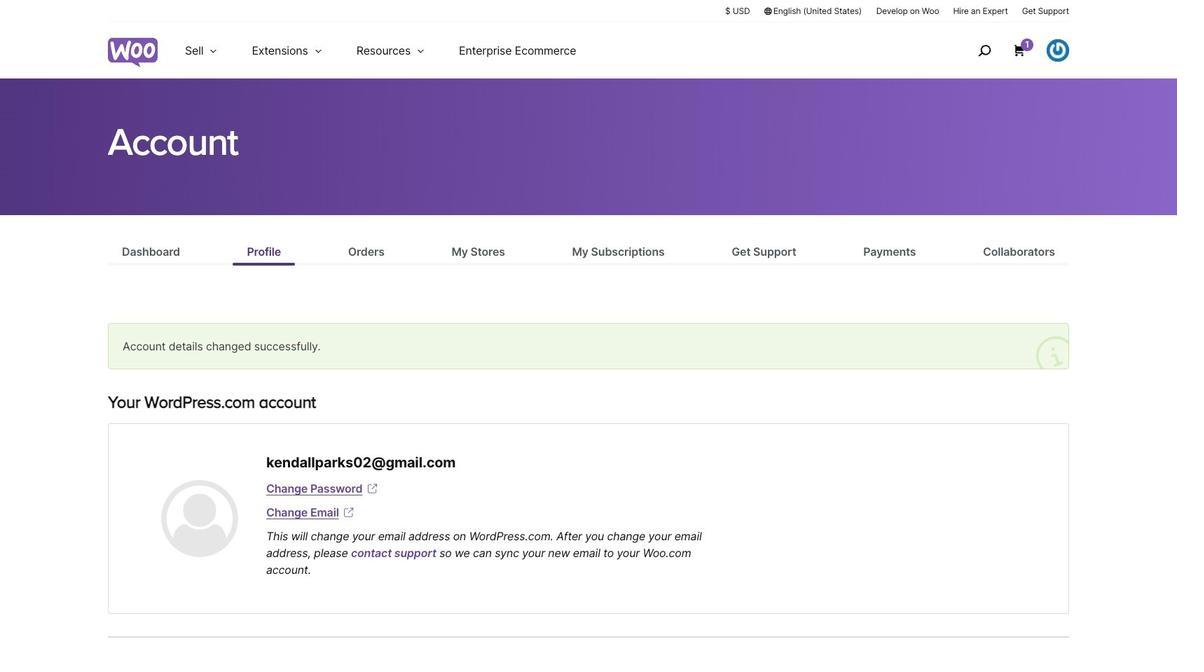 Task type: describe. For each thing, give the bounding box(es) containing it.
search image
[[974, 39, 996, 62]]

service navigation menu element
[[949, 28, 1070, 73]]

external link image
[[365, 482, 380, 496]]



Task type: locate. For each thing, give the bounding box(es) containing it.
open account menu image
[[1047, 39, 1070, 62]]

alert
[[108, 323, 1070, 370]]

external link image
[[342, 505, 356, 520]]

gravatar image image
[[161, 480, 238, 557]]



